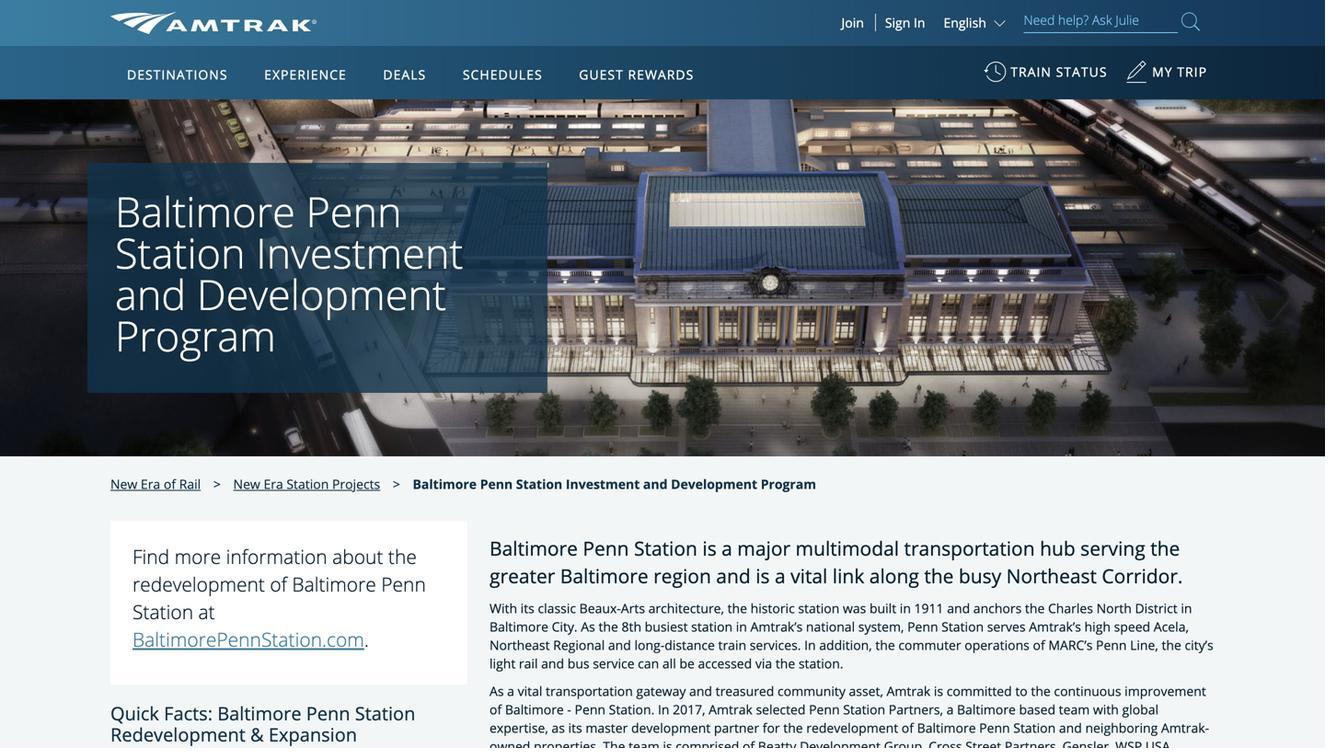 Task type: describe. For each thing, give the bounding box(es) containing it.
new era station projects
[[233, 476, 381, 493]]

northeast inside baltimore penn station is a major multimodal transportation hub serv­ing the greater baltimore region and is a vital link along the busy northeast corridor.
[[1007, 563, 1098, 589]]

0 horizontal spatial partners,
[[889, 701, 944, 719]]

facts:
[[164, 701, 213, 727]]

and inside baltimore penn station is a major multimodal transportation hub serv­ing the greater baltimore region and is a vital link along the busy northeast corridor.
[[717, 563, 751, 589]]

1 amtrak's from the left
[[751, 618, 803, 636]]

the up 1911
[[925, 563, 954, 589]]

of inside find more information about the redevelopment of baltimore penn station at baltimorepennstation.com .
[[270, 571, 287, 598]]

via
[[756, 655, 773, 673]]

the left 'his­toric'
[[728, 600, 748, 617]]

train status
[[1011, 63, 1108, 81]]

about
[[333, 544, 384, 570]]

beaux-
[[580, 600, 621, 617]]

its inside with its classic beaux-arts architecture, the his­toric station was built in 1911 and anchors the charles north dis­trict in baltimore city. as the 8th busiest station in amtrak's national system, penn station serves amtrak's high speed acela, northeast regional and long-distance train services. in addition, the commuter operations of marc's penn line, the city's light rail and bus service can all be accessed via the station.
[[521, 600, 535, 617]]

0 vertical spatial amtrak
[[887, 683, 931, 700]]

guest
[[579, 66, 624, 83]]

station.
[[609, 701, 655, 719]]

find
[[133, 544, 170, 570]]

corridor.
[[1103, 563, 1184, 589]]

the down acela,
[[1162, 637, 1182, 654]]

status
[[1057, 63, 1108, 81]]

development
[[632, 720, 711, 737]]

neighboring
[[1086, 720, 1159, 737]]

with its classic beaux-arts architecture, the his­toric station was built in 1911 and anchors the charles north dis­trict in baltimore city. as the 8th busiest station in amtrak's national system, penn station serves amtrak's high speed acela, northeast regional and long-distance train services. in addition, the commuter operations of marc's penn line, the city's light rail and bus service can all be accessed via the station.
[[490, 600, 1214, 673]]

baltimore inside with its classic beaux-arts architecture, the his­toric station was built in 1911 and anchors the charles north dis­trict in baltimore city. as the 8th busiest station in amtrak's national system, penn station serves amtrak's high speed acela, northeast regional and long-distance train services. in addition, the commuter operations of marc's penn line, the city's light rail and bus service can all be accessed via the station.
[[490, 618, 549, 636]]

rail
[[179, 476, 201, 493]]

application inside banner
[[179, 154, 621, 412]]

my trip
[[1153, 63, 1208, 81]]

regions map image
[[179, 154, 621, 412]]

asset,
[[849, 683, 884, 700]]

join button
[[831, 14, 876, 31]]

train
[[719, 637, 747, 654]]

operations
[[965, 637, 1030, 654]]

redevelopment inside as a vital transportation gateway and treasured community asset, amtrak is committed to the continuous improvement of baltimore - penn station. in 2017, amtrak selected penn station partners, a baltimore based team with global expertise, as its master development partner for the redevelopment of baltimore penn station and neighboring amtrak- owned properties. the team is comprised of beatty development group, cross street partners, gensler, wsp u
[[807, 720, 899, 737]]

guest rewards button
[[572, 49, 702, 100]]

1 vertical spatial baltimore penn station investment and development program
[[413, 476, 817, 493]]

-
[[568, 701, 572, 719]]

expansion
[[269, 722, 357, 748]]

development inside baltimore penn station investment and development program
[[197, 266, 447, 322]]

services.
[[750, 637, 802, 654]]

of left rail
[[164, 476, 176, 493]]

city's
[[1186, 637, 1214, 654]]

redevelopment
[[110, 722, 246, 748]]

based
[[1020, 701, 1056, 719]]

the inside find more information about the redevelopment of baltimore penn station at baltimorepennstation.com .
[[389, 544, 417, 570]]

transportation inside as a vital transportation gateway and treasured community asset, amtrak is committed to the continuous improvement of baltimore - penn station. in 2017, amtrak selected penn station partners, a baltimore based team with global expertise, as its master development partner for the redevelopment of baltimore penn station and neighboring amtrak- owned properties. the team is comprised of beatty development group, cross street partners, gensler, wsp u
[[546, 683, 633, 700]]

hub
[[1041, 535, 1076, 562]]

the up beatty
[[784, 720, 804, 737]]

comprised
[[676, 738, 740, 749]]

beatty
[[759, 738, 797, 749]]

new for new era of rail
[[110, 476, 137, 493]]

as inside as a vital transportation gateway and treasured community asset, amtrak is committed to the continuous improvement of baltimore - penn station. in 2017, amtrak selected penn station partners, a baltimore based team with global expertise, as its master development partner for the redevelopment of baltimore penn station and neighboring amtrak- owned properties. the team is comprised of beatty development group, cross street partners, gensler, wsp u
[[490, 683, 504, 700]]

new era of rail
[[110, 476, 201, 493]]

classic
[[538, 600, 576, 617]]

wsp
[[1116, 738, 1143, 749]]

architecture,
[[649, 600, 725, 617]]

all
[[663, 655, 677, 673]]

commuter
[[899, 637, 962, 654]]

bus
[[568, 655, 590, 673]]

street
[[966, 738, 1002, 749]]

national
[[807, 618, 856, 636]]

the
[[603, 738, 626, 749]]

committed
[[947, 683, 1013, 700]]

high
[[1085, 618, 1111, 636]]

with
[[490, 600, 518, 617]]

was
[[843, 600, 867, 617]]

station inside quick facts: baltimore penn station redevelopment & expansion
[[355, 701, 416, 727]]

quick
[[110, 701, 159, 727]]

of down partner
[[743, 738, 755, 749]]

for
[[763, 720, 781, 737]]

join
[[842, 14, 864, 31]]

master
[[586, 720, 628, 737]]

addition,
[[820, 637, 873, 654]]

more
[[175, 544, 221, 570]]

2 amtrak's from the left
[[1030, 618, 1082, 636]]

1 vertical spatial development
[[671, 476, 758, 493]]

amtrak-
[[1162, 720, 1210, 737]]

guest rewards
[[579, 66, 695, 83]]

can
[[638, 655, 660, 673]]

in inside as a vital transportation gateway and treasured community asset, amtrak is committed to the continuous improvement of baltimore - penn station. in 2017, amtrak selected penn station partners, a baltimore based team with global expertise, as its master development partner for the redevelopment of baltimore penn station and neighboring amtrak- owned properties. the team is comprised of beatty development group, cross street partners, gensler, wsp u
[[658, 701, 670, 719]]

major
[[738, 535, 791, 562]]

2017,
[[673, 701, 706, 719]]

1 horizontal spatial investment
[[566, 476, 640, 493]]

city.
[[552, 618, 578, 636]]

is up region
[[703, 535, 717, 562]]

to
[[1016, 683, 1028, 700]]

destinations
[[127, 66, 228, 83]]

group,
[[885, 738, 926, 749]]

and inside baltimore penn station investment and development program
[[115, 266, 186, 322]]

system,
[[859, 618, 905, 636]]

1 vertical spatial team
[[629, 738, 660, 749]]

link
[[833, 563, 865, 589]]

his­toric
[[751, 600, 795, 617]]

train
[[1011, 63, 1052, 81]]

search icon image
[[1182, 9, 1201, 34]]

serves
[[988, 618, 1026, 636]]

improvement
[[1125, 683, 1207, 700]]

the down services.
[[776, 655, 796, 673]]

station inside baltimore penn station investment and development program
[[115, 225, 245, 281]]

0 horizontal spatial amtrak
[[709, 701, 753, 719]]

accessed
[[698, 655, 752, 673]]

long-
[[635, 637, 665, 654]]

program inside baltimore penn station investment and development program
[[115, 308, 276, 364]]

baltimore inside find more information about the redevelopment of baltimore penn station at baltimorepennstation.com .
[[292, 571, 376, 598]]

treasured
[[716, 683, 775, 700]]

Please enter your search item search field
[[1024, 9, 1179, 33]]

vital inside baltimore penn station is a major multimodal transportation hub serv­ing the greater baltimore region and is a vital link along the busy northeast corridor.
[[791, 563, 828, 589]]

light
[[490, 655, 516, 673]]

north
[[1097, 600, 1132, 617]]

station inside find more information about the redevelopment of baltimore penn station at baltimorepennstation.com .
[[133, 599, 193, 625]]

quick facts: baltimore penn station redevelopment & expansion
[[110, 701, 416, 748]]

global
[[1123, 701, 1159, 719]]

schedules link
[[456, 46, 550, 99]]

amtrak image
[[110, 12, 317, 34]]

a down major
[[775, 563, 786, 589]]

partner
[[714, 720, 760, 737]]



Task type: locate. For each thing, give the bounding box(es) containing it.
0 horizontal spatial amtrak's
[[751, 618, 803, 636]]

partners,
[[889, 701, 944, 719], [1005, 738, 1060, 749]]

redevelopment down more
[[133, 571, 265, 598]]

1 horizontal spatial amtrak's
[[1030, 618, 1082, 636]]

regional
[[554, 637, 605, 654]]

its right with
[[521, 600, 535, 617]]

as down light
[[490, 683, 504, 700]]

1 era from the left
[[141, 476, 160, 493]]

team down 'continuous'
[[1060, 701, 1091, 719]]

0 horizontal spatial northeast
[[490, 637, 550, 654]]

1 horizontal spatial northeast
[[1007, 563, 1098, 589]]

investment
[[256, 225, 464, 281], [566, 476, 640, 493]]

&
[[251, 722, 264, 748]]

vital down the rail
[[518, 683, 543, 700]]

1 vertical spatial its
[[569, 720, 583, 737]]

transportation up -
[[546, 683, 633, 700]]

1 horizontal spatial development
[[671, 476, 758, 493]]

0 horizontal spatial in
[[658, 701, 670, 719]]

era for station
[[264, 476, 283, 493]]

distance
[[665, 637, 715, 654]]

northeast
[[1007, 563, 1098, 589], [490, 637, 550, 654]]

dis­trict
[[1136, 600, 1178, 617]]

2 new from the left
[[233, 476, 260, 493]]

a left major
[[722, 535, 733, 562]]

vital left link
[[791, 563, 828, 589]]

the down 'system,'
[[876, 637, 896, 654]]

station inside baltimore penn station is a major multimodal transportation hub serv­ing the greater baltimore region and is a vital link along the busy northeast corridor.
[[634, 535, 698, 562]]

baltimorepennstation.com link
[[133, 627, 364, 653]]

2 era from the left
[[264, 476, 283, 493]]

1 horizontal spatial its
[[569, 720, 583, 737]]

penn inside quick facts: baltimore penn station redevelopment & expansion
[[306, 701, 350, 727]]

in
[[914, 14, 926, 31], [805, 637, 816, 654], [658, 701, 670, 719]]

0 vertical spatial northeast
[[1007, 563, 1098, 589]]

northeast up the rail
[[490, 637, 550, 654]]

baltimore penn station investment and development program link
[[413, 476, 817, 493]]

as up regional at bottom
[[581, 618, 596, 636]]

the right about
[[389, 544, 417, 570]]

0 vertical spatial transportation
[[905, 535, 1036, 562]]

expertise,
[[490, 720, 549, 737]]

2 vertical spatial in
[[658, 701, 670, 719]]

region
[[654, 563, 712, 589]]

era left rail
[[141, 476, 160, 493]]

0 vertical spatial team
[[1060, 701, 1091, 719]]

station
[[799, 600, 840, 617], [692, 618, 733, 636]]

amtrak's
[[751, 618, 803, 636], [1030, 618, 1082, 636]]

0 horizontal spatial redevelopment
[[133, 571, 265, 598]]

0 horizontal spatial era
[[141, 476, 160, 493]]

1 horizontal spatial era
[[264, 476, 283, 493]]

1 vertical spatial vital
[[518, 683, 543, 700]]

1 vertical spatial as
[[490, 683, 504, 700]]

gensler,
[[1063, 738, 1113, 749]]

0 horizontal spatial team
[[629, 738, 660, 749]]

development inside as a vital transportation gateway and treasured community asset, amtrak is committed to the continuous improvement of baltimore - penn station. in 2017, amtrak selected penn station partners, a baltimore based team with global expertise, as its master development partner for the redevelopment of baltimore penn station and neighboring amtrak- owned properties. the team is comprised of beatty development group, cross street partners, gensler, wsp u
[[800, 738, 881, 749]]

baltimore penn station investment and development program
[[115, 183, 464, 364], [413, 476, 817, 493]]

1 horizontal spatial new
[[233, 476, 260, 493]]

amtrak up partner
[[709, 701, 753, 719]]

0 vertical spatial baltimore penn station investment and development program
[[115, 183, 464, 364]]

find more information about the redevelopment of baltimore penn station at baltimorepennstation.com .
[[133, 544, 426, 653]]

sign in button
[[886, 14, 926, 31]]

0 horizontal spatial vital
[[518, 683, 543, 700]]

1 horizontal spatial amtrak
[[887, 683, 931, 700]]

1 vertical spatial transportation
[[546, 683, 633, 700]]

in down 'gateway'
[[658, 701, 670, 719]]

the up based on the right bottom
[[1032, 683, 1051, 700]]

0 vertical spatial development
[[197, 266, 447, 322]]

is down major
[[756, 563, 770, 589]]

new era station projects link
[[233, 476, 381, 493]]

1 horizontal spatial in
[[805, 637, 816, 654]]

its right as
[[569, 720, 583, 737]]

is down 'development'
[[663, 738, 673, 749]]

as a vital transportation gateway and treasured community asset, amtrak is committed to the continuous improvement of baltimore - penn station. in 2017, amtrak selected penn station partners, a baltimore based team with global expertise, as its master development partner for the redevelopment of baltimore penn station and neighboring amtrak- owned properties. the team is comprised of beatty development group, cross street partners, gensler, wsp u
[[490, 683, 1210, 749]]

speed
[[1115, 618, 1151, 636]]

0 vertical spatial in
[[914, 14, 926, 31]]

1 vertical spatial investment
[[566, 476, 640, 493]]

team right 'the'
[[629, 738, 660, 749]]

trip
[[1178, 63, 1208, 81]]

baltimore inside baltimore penn station investment and development program
[[115, 183, 295, 239]]

0 vertical spatial program
[[115, 308, 276, 364]]

1 horizontal spatial program
[[761, 476, 817, 493]]

community
[[778, 683, 846, 700]]

0 vertical spatial station
[[799, 600, 840, 617]]

with
[[1094, 701, 1120, 719]]

the up serves
[[1026, 600, 1045, 617]]

1 vertical spatial amtrak
[[709, 701, 753, 719]]

1 vertical spatial program
[[761, 476, 817, 493]]

1 vertical spatial partners,
[[1005, 738, 1060, 749]]

redevelopment inside find more information about the redevelopment of baltimore penn station at baltimorepennstation.com .
[[133, 571, 265, 598]]

0 horizontal spatial development
[[197, 266, 447, 322]]

0 vertical spatial redevelopment
[[133, 571, 265, 598]]

projects
[[332, 476, 381, 493]]

1 vertical spatial station
[[692, 618, 733, 636]]

cross
[[929, 738, 963, 749]]

0 vertical spatial investment
[[256, 225, 464, 281]]

partners, up group, at the bottom
[[889, 701, 944, 719]]

continuous
[[1055, 683, 1122, 700]]

0 horizontal spatial program
[[115, 308, 276, 364]]

partners, down based on the right bottom
[[1005, 738, 1060, 749]]

in up station.
[[805, 637, 816, 654]]

as
[[581, 618, 596, 636], [490, 683, 504, 700]]

2 horizontal spatial in
[[1182, 600, 1193, 617]]

1 horizontal spatial redevelopment
[[807, 720, 899, 737]]

banner containing join
[[0, 0, 1326, 425]]

multimodal
[[796, 535, 900, 562]]

the down beaux-
[[599, 618, 619, 636]]

0 vertical spatial as
[[581, 618, 596, 636]]

a down light
[[508, 683, 515, 700]]

baltimorepennstation.com
[[133, 627, 364, 653]]

1 horizontal spatial transportation
[[905, 535, 1036, 562]]

information
[[226, 544, 328, 570]]

1 horizontal spatial partners,
[[1005, 738, 1060, 749]]

train status link
[[985, 54, 1108, 99]]

investment inside baltimore penn station investment and development program
[[256, 225, 464, 281]]

penn inside baltimore penn station is a major multimodal transportation hub serv­ing the greater baltimore region and is a vital link along the busy northeast corridor.
[[583, 535, 629, 562]]

1 horizontal spatial in
[[900, 600, 912, 617]]

of inside with its classic beaux-arts architecture, the his­toric station was built in 1911 and anchors the charles north dis­trict in baltimore city. as the 8th busiest station in amtrak's national system, penn station serves amtrak's high speed acela, northeast regional and long-distance train services. in addition, the commuter operations of marc's penn line, the city's light rail and bus service can all be accessed via the station.
[[1034, 637, 1046, 654]]

new right rail
[[233, 476, 260, 493]]

my trip button
[[1126, 54, 1208, 99]]

2 horizontal spatial development
[[800, 738, 881, 749]]

redevelopment down the asset,
[[807, 720, 899, 737]]

of down information
[[270, 571, 287, 598]]

0 horizontal spatial in
[[736, 618, 748, 636]]

in inside with its classic beaux-arts architecture, the his­toric station was built in 1911 and anchors the charles north dis­trict in baltimore city. as the 8th busiest station in amtrak's national system, penn station serves amtrak's high speed acela, northeast regional and long-distance train services. in addition, the commuter operations of marc's penn line, the city's light rail and bus service can all be accessed via the station.
[[805, 637, 816, 654]]

era for of
[[141, 476, 160, 493]]

new left rail
[[110, 476, 137, 493]]

1 horizontal spatial team
[[1060, 701, 1091, 719]]

0 vertical spatial vital
[[791, 563, 828, 589]]

the up corridor.
[[1151, 535, 1181, 562]]

in
[[900, 600, 912, 617], [1182, 600, 1193, 617], [736, 618, 748, 636]]

application
[[179, 154, 621, 412]]

in up acela,
[[1182, 600, 1193, 617]]

redevelopment
[[133, 571, 265, 598], [807, 720, 899, 737]]

in right built
[[900, 600, 912, 617]]

era
[[141, 476, 160, 493], [264, 476, 283, 493]]

amtrak's up services.
[[751, 618, 803, 636]]

english button
[[944, 14, 1011, 31]]

0 horizontal spatial station
[[692, 618, 733, 636]]

new for new era station projects
[[233, 476, 260, 493]]

transportation inside baltimore penn station is a major multimodal transportation hub serv­ing the greater baltimore region and is a vital link along the busy northeast corridor.
[[905, 535, 1036, 562]]

its inside as a vital transportation gateway and treasured community asset, amtrak is committed to the continuous improvement of baltimore - penn station. in 2017, amtrak selected penn station partners, a baltimore based team with global expertise, as its master development partner for the redevelopment of baltimore penn station and neighboring amtrak- owned properties. the team is comprised of beatty development group, cross street partners, gensler, wsp u
[[569, 720, 583, 737]]

new era of rail link
[[110, 476, 201, 493]]

marc's
[[1049, 637, 1093, 654]]

rail
[[519, 655, 538, 673]]

charles
[[1049, 600, 1094, 617]]

service
[[593, 655, 635, 673]]

selected
[[756, 701, 806, 719]]

northeast down hub
[[1007, 563, 1098, 589]]

0 horizontal spatial transportation
[[546, 683, 633, 700]]

0 horizontal spatial its
[[521, 600, 535, 617]]

vital inside as a vital transportation gateway and treasured community asset, amtrak is committed to the continuous improvement of baltimore - penn station. in 2017, amtrak selected penn station partners, a baltimore based team with global expertise, as its master development partner for the redevelopment of baltimore penn station and neighboring amtrak- owned properties. the team is comprised of beatty development group, cross street partners, gensler, wsp u
[[518, 683, 543, 700]]

1 vertical spatial in
[[805, 637, 816, 654]]

sign
[[886, 14, 911, 31]]

serv­ing
[[1081, 535, 1146, 562]]

1 horizontal spatial vital
[[791, 563, 828, 589]]

my
[[1153, 63, 1174, 81]]

is left committed
[[934, 683, 944, 700]]

experience
[[264, 66, 347, 83]]

in up 'train'
[[736, 618, 748, 636]]

station
[[115, 225, 245, 281], [287, 476, 329, 493], [516, 476, 563, 493], [634, 535, 698, 562], [133, 599, 193, 625], [942, 618, 984, 636], [355, 701, 416, 727], [844, 701, 886, 719], [1014, 720, 1056, 737]]

amtrak's up marc's
[[1030, 618, 1082, 636]]

team
[[1060, 701, 1091, 719], [629, 738, 660, 749]]

a up cross
[[947, 701, 954, 719]]

of up expertise,
[[490, 701, 502, 719]]

station up 'train'
[[692, 618, 733, 636]]

2 horizontal spatial in
[[914, 14, 926, 31]]

in right "sign"
[[914, 14, 926, 31]]

amtrak right the asset,
[[887, 683, 931, 700]]

of
[[164, 476, 176, 493], [270, 571, 287, 598], [1034, 637, 1046, 654], [490, 701, 502, 719], [902, 720, 914, 737], [743, 738, 755, 749]]

destinations button
[[120, 49, 235, 100]]

1 vertical spatial redevelopment
[[807, 720, 899, 737]]

properties.
[[534, 738, 600, 749]]

gateway
[[637, 683, 686, 700]]

in inside banner
[[914, 14, 926, 31]]

1 vertical spatial northeast
[[490, 637, 550, 654]]

station up national
[[799, 600, 840, 617]]

acela,
[[1154, 618, 1190, 636]]

0 vertical spatial its
[[521, 600, 535, 617]]

penn inside find more information about the redevelopment of baltimore penn station at baltimorepennstation.com .
[[381, 571, 426, 598]]

1 new from the left
[[110, 476, 137, 493]]

schedules
[[463, 66, 543, 83]]

station inside with its classic beaux-arts architecture, the his­toric station was built in 1911 and anchors the charles north dis­trict in baltimore city. as the 8th busiest station in amtrak's national system, penn station serves amtrak's high speed acela, northeast regional and long-distance train services. in addition, the commuter operations of marc's penn line, the city's light rail and bus service can all be accessed via the station.
[[942, 618, 984, 636]]

era up information
[[264, 476, 283, 493]]

along
[[870, 563, 920, 589]]

a
[[722, 535, 733, 562], [775, 563, 786, 589], [508, 683, 515, 700], [947, 701, 954, 719]]

banner
[[0, 0, 1326, 425]]

1 horizontal spatial as
[[581, 618, 596, 636]]

baltimore penn station is a major multimodal transportation hub serv­ing the greater baltimore region and is a vital link along the busy northeast corridor.
[[490, 535, 1184, 589]]

penn inside baltimore penn station investment and development program
[[306, 183, 402, 239]]

of up group, at the bottom
[[902, 720, 914, 737]]

1911
[[915, 600, 944, 617]]

baltimore inside quick facts: baltimore penn station redevelopment & expansion
[[218, 701, 302, 727]]

deals
[[383, 66, 427, 83]]

sign in
[[886, 14, 926, 31]]

penn
[[306, 183, 402, 239], [480, 476, 513, 493], [583, 535, 629, 562], [381, 571, 426, 598], [908, 618, 939, 636], [1097, 637, 1128, 654], [306, 701, 350, 727], [575, 701, 606, 719], [809, 701, 840, 719], [980, 720, 1011, 737]]

0 horizontal spatial new
[[110, 476, 137, 493]]

2 vertical spatial development
[[800, 738, 881, 749]]

transportation up busy
[[905, 535, 1036, 562]]

english
[[944, 14, 987, 31]]

northeast inside with its classic beaux-arts architecture, the his­toric station was built in 1911 and anchors the charles north dis­trict in baltimore city. as the 8th busiest station in amtrak's national system, penn station serves amtrak's high speed acela, northeast regional and long-distance train services. in addition, the commuter operations of marc's penn line, the city's light rail and bus service can all be accessed via the station.
[[490, 637, 550, 654]]

busiest
[[645, 618, 688, 636]]

8th
[[622, 618, 642, 636]]

0 horizontal spatial as
[[490, 683, 504, 700]]

0 vertical spatial partners,
[[889, 701, 944, 719]]

0 horizontal spatial investment
[[256, 225, 464, 281]]

of left marc's
[[1034, 637, 1046, 654]]

development
[[197, 266, 447, 322], [671, 476, 758, 493], [800, 738, 881, 749]]

.
[[364, 627, 369, 653]]

as inside with its classic beaux-arts architecture, the his­toric station was built in 1911 and anchors the charles north dis­trict in baltimore city. as the 8th busiest station in amtrak's national system, penn station serves amtrak's high speed acela, northeast regional and long-distance train services. in addition, the commuter operations of marc's penn line, the city's light rail and bus service can all be accessed via the station.
[[581, 618, 596, 636]]

line,
[[1131, 637, 1159, 654]]

1 horizontal spatial station
[[799, 600, 840, 617]]



Task type: vqa. For each thing, say whether or not it's contained in the screenshot.
&
yes



